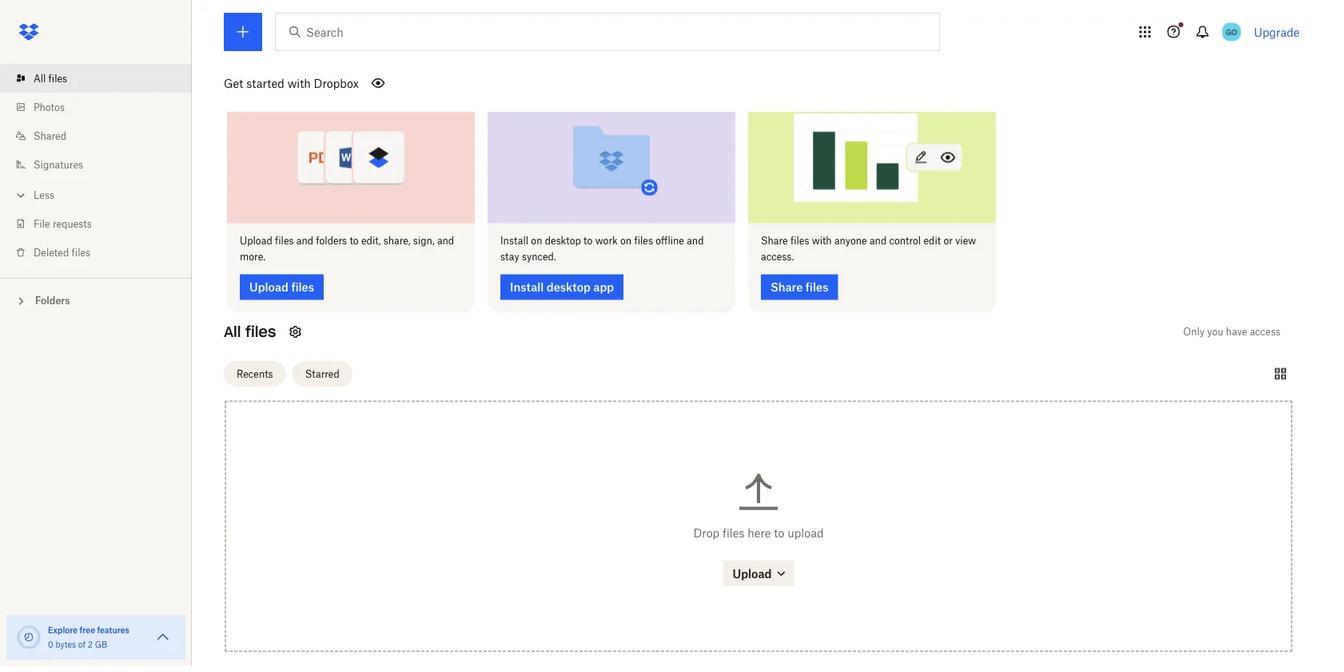 Task type: locate. For each thing, give the bounding box(es) containing it.
upgrade
[[1254, 25, 1300, 39]]

install for install desktop app
[[510, 281, 544, 295]]

1 horizontal spatial on
[[620, 235, 632, 247]]

and left folders
[[296, 235, 313, 247]]

access
[[1250, 327, 1281, 339]]

app
[[594, 281, 614, 295]]

work
[[595, 235, 618, 247]]

upload down the "more."
[[249, 281, 289, 295]]

files up photos
[[48, 72, 67, 84]]

files left the here
[[723, 527, 745, 541]]

1 horizontal spatial all files
[[224, 323, 276, 342]]

folders
[[316, 235, 347, 247]]

desktop
[[545, 235, 581, 247], [547, 281, 591, 295]]

with inside the share files with anyone and control edit or view access.
[[812, 235, 832, 247]]

0 horizontal spatial to
[[350, 235, 359, 247]]

0 horizontal spatial all files
[[34, 72, 67, 84]]

and right sign,
[[437, 235, 454, 247]]

desktop left app
[[547, 281, 591, 295]]

1 vertical spatial desktop
[[547, 281, 591, 295]]

0 vertical spatial share
[[761, 235, 788, 247]]

0 vertical spatial all files
[[34, 72, 67, 84]]

files down the share files with anyone and control edit or view access.
[[806, 281, 829, 295]]

all files up recents button
[[224, 323, 276, 342]]

you
[[1207, 327, 1224, 339]]

quota usage element
[[16, 625, 42, 651]]

dropbox image
[[13, 16, 45, 48]]

4 and from the left
[[870, 235, 887, 247]]

upload for upload files and folders to edit, share, sign, and more.
[[240, 235, 272, 247]]

2 horizontal spatial to
[[774, 527, 785, 541]]

0 vertical spatial all
[[34, 72, 46, 84]]

to
[[350, 235, 359, 247], [584, 235, 593, 247], [774, 527, 785, 541]]

deleted files
[[34, 247, 90, 259]]

with left anyone
[[812, 235, 832, 247]]

and
[[296, 235, 313, 247], [437, 235, 454, 247], [687, 235, 704, 247], [870, 235, 887, 247]]

share for share files
[[771, 281, 803, 295]]

1 vertical spatial install
[[510, 281, 544, 295]]

or
[[944, 235, 953, 247]]

install down the synced. at top left
[[510, 281, 544, 295]]

files up access.
[[791, 235, 809, 247]]

share
[[761, 235, 788, 247], [771, 281, 803, 295]]

upload
[[788, 527, 824, 541]]

files inside list item
[[48, 72, 67, 84]]

starred button
[[292, 362, 352, 387]]

share up access.
[[761, 235, 788, 247]]

signatures link
[[13, 150, 192, 179]]

1 vertical spatial share
[[771, 281, 803, 295]]

install up stay
[[500, 235, 529, 247]]

to inside "install on desktop to work on files offline and stay synced."
[[584, 235, 593, 247]]

and inside the share files with anyone and control edit or view access.
[[870, 235, 887, 247]]

bytes
[[55, 640, 76, 650]]

requests
[[53, 218, 92, 230]]

1 vertical spatial upload
[[249, 281, 289, 295]]

all up photos
[[34, 72, 46, 84]]

drop files here to upload
[[694, 527, 824, 541]]

recents
[[237, 369, 273, 381]]

upload files
[[249, 281, 314, 295]]

upload
[[240, 235, 272, 247], [249, 281, 289, 295], [733, 568, 772, 581]]

to right the here
[[774, 527, 785, 541]]

all files list item
[[0, 64, 192, 93]]

0 vertical spatial desktop
[[545, 235, 581, 247]]

with
[[288, 76, 311, 90], [812, 235, 832, 247]]

upload down "drop files here to upload"
[[733, 568, 772, 581]]

less
[[34, 189, 54, 201]]

deleted files link
[[13, 238, 192, 267]]

to for install on desktop to work on files offline and stay synced.
[[584, 235, 593, 247]]

recents button
[[224, 362, 286, 387]]

upload up the "more."
[[240, 235, 272, 247]]

files up folder settings "image"
[[291, 281, 314, 295]]

list
[[0, 54, 192, 278]]

to left edit,
[[350, 235, 359, 247]]

with right "started"
[[288, 76, 311, 90]]

files
[[48, 72, 67, 84], [275, 235, 294, 247], [634, 235, 653, 247], [791, 235, 809, 247], [72, 247, 90, 259], [291, 281, 314, 295], [806, 281, 829, 295], [245, 323, 276, 342], [723, 527, 745, 541]]

upgrade link
[[1254, 25, 1300, 39]]

install
[[500, 235, 529, 247], [510, 281, 544, 295]]

folder settings image
[[286, 323, 305, 342]]

0 vertical spatial install
[[500, 235, 529, 247]]

access.
[[761, 251, 794, 263]]

on
[[531, 235, 542, 247], [620, 235, 632, 247]]

Search in folder "Dropbox" text field
[[306, 23, 907, 41]]

list containing all files
[[0, 54, 192, 278]]

upload inside upload files button
[[249, 281, 289, 295]]

1 horizontal spatial to
[[584, 235, 593, 247]]

all files
[[34, 72, 67, 84], [224, 323, 276, 342]]

all files inside list item
[[34, 72, 67, 84]]

view
[[956, 235, 976, 247]]

install inside button
[[510, 281, 544, 295]]

install on desktop to work on files offline and stay synced.
[[500, 235, 704, 263]]

0
[[48, 640, 53, 650]]

on up the synced. at top left
[[531, 235, 542, 247]]

started
[[246, 76, 284, 90]]

and right offline
[[687, 235, 704, 247]]

0 horizontal spatial with
[[288, 76, 311, 90]]

and left control
[[870, 235, 887, 247]]

photos
[[34, 101, 65, 113]]

edit,
[[361, 235, 381, 247]]

share files button
[[761, 275, 838, 301]]

desktop up the synced. at top left
[[545, 235, 581, 247]]

all up recents button
[[224, 323, 241, 342]]

0 horizontal spatial on
[[531, 235, 542, 247]]

share inside the share files with anyone and control edit or view access.
[[761, 235, 788, 247]]

share inside button
[[771, 281, 803, 295]]

install inside "install on desktop to work on files offline and stay synced."
[[500, 235, 529, 247]]

1 vertical spatial with
[[812, 235, 832, 247]]

1 vertical spatial all files
[[224, 323, 276, 342]]

on right the work
[[620, 235, 632, 247]]

0 vertical spatial upload
[[240, 235, 272, 247]]

files inside "install on desktop to work on files offline and stay synced."
[[634, 235, 653, 247]]

files right deleted
[[72, 247, 90, 259]]

all files up photos
[[34, 72, 67, 84]]

get started with dropbox
[[224, 76, 359, 90]]

free
[[80, 626, 95, 636]]

3 and from the left
[[687, 235, 704, 247]]

1 vertical spatial all
[[224, 323, 241, 342]]

gb
[[95, 640, 107, 650]]

photos link
[[13, 93, 192, 122]]

files up upload files button
[[275, 235, 294, 247]]

files left offline
[[634, 235, 653, 247]]

2 vertical spatial upload
[[733, 568, 772, 581]]

explore free features 0 bytes of 2 gb
[[48, 626, 129, 650]]

share,
[[384, 235, 411, 247]]

desktop inside "install on desktop to work on files offline and stay synced."
[[545, 235, 581, 247]]

1 horizontal spatial with
[[812, 235, 832, 247]]

upload inside upload files and folders to edit, share, sign, and more.
[[240, 235, 272, 247]]

file requests
[[34, 218, 92, 230]]

to left the work
[[584, 235, 593, 247]]

all
[[34, 72, 46, 84], [224, 323, 241, 342]]

0 vertical spatial with
[[288, 76, 311, 90]]

starred
[[305, 369, 340, 381]]

dropbox
[[314, 76, 359, 90]]

0 horizontal spatial all
[[34, 72, 46, 84]]

share down access.
[[771, 281, 803, 295]]

get
[[224, 76, 243, 90]]

share files
[[771, 281, 829, 295]]



Task type: describe. For each thing, give the bounding box(es) containing it.
upload button
[[723, 562, 794, 587]]

file
[[34, 218, 50, 230]]

1 and from the left
[[296, 235, 313, 247]]

to inside upload files and folders to edit, share, sign, and more.
[[350, 235, 359, 247]]

files inside the share files with anyone and control edit or view access.
[[791, 235, 809, 247]]

anyone
[[835, 235, 867, 247]]

all inside list item
[[34, 72, 46, 84]]

folders button
[[0, 289, 192, 312]]

deleted
[[34, 247, 69, 259]]

folders
[[35, 295, 70, 307]]

upload for upload files
[[249, 281, 289, 295]]

signatures
[[34, 159, 83, 171]]

2 on from the left
[[620, 235, 632, 247]]

files inside upload files and folders to edit, share, sign, and more.
[[275, 235, 294, 247]]

desktop inside the "install desktop app" button
[[547, 281, 591, 295]]

upload inside popup button
[[733, 568, 772, 581]]

share files with anyone and control edit or view access.
[[761, 235, 976, 263]]

share for share files with anyone and control edit or view access.
[[761, 235, 788, 247]]

less image
[[13, 187, 29, 203]]

all files link
[[13, 64, 192, 93]]

shared link
[[13, 122, 192, 150]]

install for install on desktop to work on files offline and stay synced.
[[500, 235, 529, 247]]

files left folder settings "image"
[[245, 323, 276, 342]]

with for files
[[812, 235, 832, 247]]

stay
[[500, 251, 519, 263]]

sign,
[[413, 235, 435, 247]]

go
[[1226, 27, 1237, 37]]

file requests link
[[13, 209, 192, 238]]

features
[[97, 626, 129, 636]]

of
[[78, 640, 86, 650]]

upload files button
[[240, 275, 324, 301]]

explore
[[48, 626, 78, 636]]

here
[[748, 527, 771, 541]]

have
[[1226, 327, 1248, 339]]

only
[[1184, 327, 1205, 339]]

with for started
[[288, 76, 311, 90]]

and inside "install on desktop to work on files offline and stay synced."
[[687, 235, 704, 247]]

offline
[[656, 235, 684, 247]]

drop
[[694, 527, 720, 541]]

2 and from the left
[[437, 235, 454, 247]]

upload files and folders to edit, share, sign, and more.
[[240, 235, 454, 263]]

only you have access
[[1184, 327, 1281, 339]]

install desktop app
[[510, 281, 614, 295]]

control
[[889, 235, 921, 247]]

to for drop files here to upload
[[774, 527, 785, 541]]

1 horizontal spatial all
[[224, 323, 241, 342]]

go button
[[1219, 19, 1245, 45]]

2
[[88, 640, 93, 650]]

synced.
[[522, 251, 556, 263]]

shared
[[34, 130, 66, 142]]

edit
[[924, 235, 941, 247]]

more.
[[240, 251, 266, 263]]

install desktop app button
[[500, 275, 624, 301]]

1 on from the left
[[531, 235, 542, 247]]



Task type: vqa. For each thing, say whether or not it's contained in the screenshot.
Install to the bottom
yes



